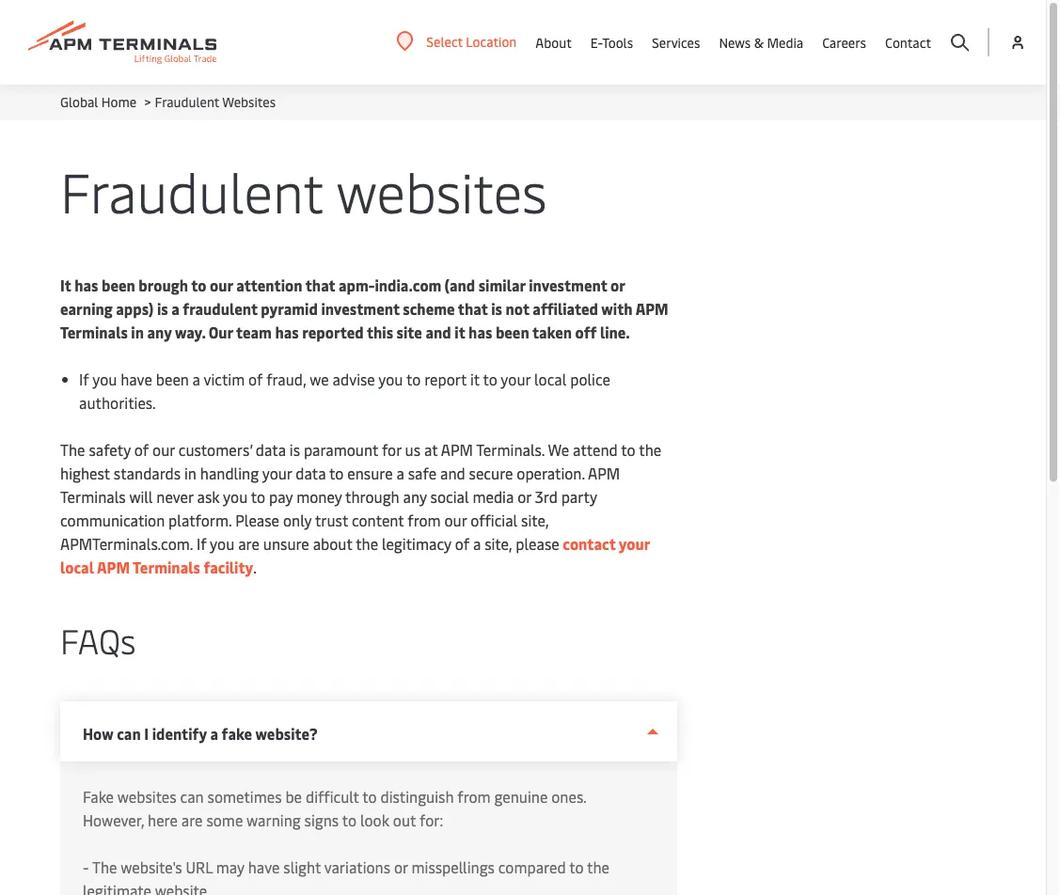 Task type: describe. For each thing, give the bounding box(es) containing it.
signs
[[304, 811, 339, 831]]

0 horizontal spatial the
[[356, 534, 378, 554]]

- the website's url may have slight variations or misspellings compared to the legitimate website.
[[83, 858, 610, 896]]

are inside the safety of our customers' data is paramount for us at apm terminals. we attend to the highest standards in handling your data to ensure a safe and secure operation. apm terminals will never ask you to pay money through any social media or 3rd party communication platform. please only trust content from our official site, apmterminals.com. if you are unsure about the legitimacy of a site, please
[[238, 534, 260, 554]]

customers'
[[179, 440, 252, 460]]

1 vertical spatial data
[[296, 463, 326, 484]]

contact
[[563, 534, 616, 554]]

you right advise
[[379, 369, 403, 390]]

please
[[516, 534, 560, 554]]

1 vertical spatial fraudulent
[[60, 153, 323, 227]]

how
[[83, 724, 113, 744]]

not
[[506, 299, 529, 319]]

about button
[[536, 0, 572, 85]]

communication
[[60, 510, 165, 531]]

if inside the safety of our customers' data is paramount for us at apm terminals. we attend to the highest standards in handling your data to ensure a safe and secure operation. apm terminals will never ask you to pay money through any social media or 3rd party communication platform. please only trust content from our official site, apmterminals.com. if you are unsure about the legitimacy of a site, please
[[197, 534, 207, 554]]

or inside - the website's url may have slight variations or misspellings compared to the legitimate website.
[[394, 858, 408, 878]]

any inside the safety of our customers' data is paramount for us at apm terminals. we attend to the highest standards in handling your data to ensure a safe and secure operation. apm terminals will never ask you to pay money through any social media or 3rd party communication platform. please only trust content from our official site, apmterminals.com. if you are unsure about the legitimacy of a site, please
[[403, 487, 427, 507]]

if inside if you have been a victim of fraud, we advise you to report it to your local police authorities.
[[79, 369, 89, 390]]

fake websites can sometimes be difficult to distinguish from genuine ones. however, here are some warning signs to look out for:
[[83, 787, 587, 831]]

have inside if you have been a victim of fraud, we advise you to report it to your local police authorities.
[[121, 369, 152, 390]]

pyramid
[[261, 299, 318, 319]]

apm inside it has been brough to our attention that apm-india.com (and similar investment or earning apps) is a fraudulent pyramid investment scheme that is not affiliated with apm terminals in any way. our team has reported this site and it has been taken off line.
[[636, 299, 669, 319]]

>
[[144, 93, 151, 111]]

we
[[548, 440, 569, 460]]

terminals inside contact your local apm terminals facility
[[133, 557, 200, 578]]

you up facility
[[210, 534, 235, 554]]

difficult
[[306, 787, 359, 807]]

platform.
[[169, 510, 232, 531]]

website's
[[121, 858, 182, 878]]

1 vertical spatial that
[[458, 299, 488, 319]]

us
[[405, 440, 421, 460]]

of fraud,
[[248, 369, 306, 390]]

to inside it has been brough to our attention that apm-india.com (and similar investment or earning apps) is a fraudulent pyramid investment scheme that is not affiliated with apm terminals in any way. our team has reported this site and it has been taken off line.
[[191, 275, 207, 295]]

1 vertical spatial our
[[153, 440, 175, 460]]

1 horizontal spatial has
[[275, 322, 299, 342]]

2 horizontal spatial has
[[469, 322, 492, 342]]

police
[[570, 369, 611, 390]]

our inside it has been brough to our attention that apm-india.com (and similar investment or earning apps) is a fraudulent pyramid investment scheme that is not affiliated with apm terminals in any way. our team has reported this site and it has been taken off line.
[[210, 275, 233, 295]]

&
[[754, 33, 764, 51]]

misspellings
[[412, 858, 495, 878]]

the inside - the website's url may have slight variations or misspellings compared to the legitimate website.
[[587, 858, 610, 878]]

slight
[[283, 858, 321, 878]]

paramount
[[304, 440, 378, 460]]

to inside - the website's url may have slight variations or misspellings compared to the legitimate website.
[[569, 858, 584, 878]]

ensure
[[347, 463, 393, 484]]

can inside fake websites can sometimes be difficult to distinguish from genuine ones. however, here are some warning signs to look out for:
[[180, 787, 204, 807]]

2 vertical spatial our
[[445, 510, 467, 531]]

for
[[382, 440, 402, 460]]

site
[[397, 322, 422, 342]]

e-tools button
[[591, 0, 633, 85]]

faqs
[[60, 618, 136, 663]]

report
[[425, 369, 467, 390]]

careers button
[[822, 0, 867, 85]]

legitimate
[[83, 881, 151, 896]]

e-
[[591, 33, 602, 51]]

how can i identify a fake website? element
[[60, 762, 677, 896]]

i
[[144, 724, 149, 744]]

from inside fake websites can sometimes be difficult to distinguish from genuine ones. however, here are some warning signs to look out for:
[[458, 787, 491, 807]]

select location
[[427, 32, 517, 50]]

affiliated
[[533, 299, 598, 319]]

fraudulent
[[183, 299, 258, 319]]

contact your local apm terminals facility link
[[60, 534, 650, 578]]

party
[[561, 487, 597, 507]]

operation.
[[517, 463, 585, 484]]

and inside it has been brough to our attention that apm-india.com (and similar investment or earning apps) is a fraudulent pyramid investment scheme that is not affiliated with apm terminals in any way. our team has reported this site and it has been taken off line.
[[426, 322, 451, 342]]

1 horizontal spatial been
[[496, 322, 529, 342]]

0 vertical spatial that
[[306, 275, 335, 295]]

at
[[424, 440, 438, 460]]

1 vertical spatial investment
[[321, 299, 400, 319]]

your inside if you have been a victim of fraud, we advise you to report it to your local police authorities.
[[501, 369, 531, 390]]

and inside the safety of our customers' data is paramount for us at apm terminals. we attend to the highest standards in handling your data to ensure a safe and secure operation. apm terminals will never ask you to pay money through any social media or 3rd party communication platform. please only trust content from our official site, apmterminals.com. if you are unsure about the legitimacy of a site, please
[[440, 463, 465, 484]]

money
[[297, 487, 342, 507]]

your inside contact your local apm terminals facility
[[619, 534, 650, 554]]

off
[[575, 322, 597, 342]]

here
[[148, 811, 178, 831]]

url
[[186, 858, 212, 878]]

a down official
[[473, 534, 481, 554]]

attend
[[573, 440, 618, 460]]

website?
[[256, 724, 318, 744]]

highest
[[60, 463, 110, 484]]

this
[[367, 322, 393, 342]]

how can i identify a fake website? button
[[60, 702, 677, 762]]

sometimes
[[208, 787, 282, 807]]

to left report
[[407, 369, 421, 390]]

brough
[[139, 275, 188, 295]]

to left look
[[342, 811, 357, 831]]

apmterminals.com.
[[60, 534, 193, 554]]

compared
[[498, 858, 566, 878]]

line.
[[600, 322, 630, 342]]

0 vertical spatial of
[[134, 440, 149, 460]]

about
[[313, 534, 352, 554]]

we
[[310, 369, 329, 390]]

ask
[[197, 487, 220, 507]]

social
[[431, 487, 469, 507]]

or inside it has been brough to our attention that apm-india.com (and similar investment or earning apps) is a fraudulent pyramid investment scheme that is not affiliated with apm terminals in any way. our team has reported this site and it has been taken off line.
[[611, 275, 625, 295]]

local inside contact your local apm terminals facility
[[60, 557, 94, 578]]

any inside it has been brough to our attention that apm-india.com (and similar investment or earning apps) is a fraudulent pyramid investment scheme that is not affiliated with apm terminals in any way. our team has reported this site and it has been taken off line.
[[147, 322, 172, 342]]

be
[[286, 787, 302, 807]]

terminals inside the safety of our customers' data is paramount for us at apm terminals. we attend to the highest standards in handling your data to ensure a safe and secure operation. apm terminals will never ask you to pay money through any social media or 3rd party communication platform. please only trust content from our official site, apmterminals.com. if you are unsure about the legitimacy of a site, please
[[60, 487, 126, 507]]

variations
[[324, 858, 391, 878]]

the safety of our customers' data is paramount for us at apm terminals. we attend to the highest standards in handling your data to ensure a safe and secure operation. apm terminals will never ask you to pay money through any social media or 3rd party communication platform. please only trust content from our official site, apmterminals.com. if you are unsure about the legitimacy of a site, please
[[60, 440, 662, 554]]

with
[[602, 299, 633, 319]]

genuine
[[494, 787, 548, 807]]

news & media
[[719, 33, 804, 51]]

news & media button
[[719, 0, 804, 85]]

identify
[[152, 724, 207, 744]]

it has been brough to our attention that apm-india.com (and similar investment or earning apps) is a fraudulent pyramid investment scheme that is not affiliated with apm terminals in any way. our team has reported this site and it has been taken off line.
[[60, 275, 669, 342]]

your inside the safety of our customers' data is paramount for us at apm terminals. we attend to the highest standards in handling your data to ensure a safe and secure operation. apm terminals will never ask you to pay money through any social media or 3rd party communication platform. please only trust content from our official site, apmterminals.com. if you are unsure about the legitimacy of a site, please
[[262, 463, 292, 484]]

in inside the safety of our customers' data is paramount for us at apm terminals. we attend to the highest standards in handling your data to ensure a safe and secure operation. apm terminals will never ask you to pay money through any social media or 3rd party communication platform. please only trust content from our official site, apmterminals.com. if you are unsure about the legitimacy of a site, please
[[184, 463, 197, 484]]

apps)
[[116, 299, 154, 319]]

0 vertical spatial fraudulent
[[155, 93, 219, 111]]

to down paramount on the left
[[329, 463, 344, 484]]



Task type: vqa. For each thing, say whether or not it's contained in the screenshot.
the to the middle
yes



Task type: locate. For each thing, give the bounding box(es) containing it.
that down similar
[[458, 299, 488, 319]]

0 horizontal spatial if
[[79, 369, 89, 390]]

1 horizontal spatial the
[[587, 858, 610, 878]]

websites inside fake websites can sometimes be difficult to distinguish from genuine ones. however, here are some warning signs to look out for:
[[117, 787, 177, 807]]

to right report
[[483, 369, 498, 390]]

0 horizontal spatial local
[[60, 557, 94, 578]]

0 horizontal spatial investment
[[321, 299, 400, 319]]

have right may
[[248, 858, 280, 878]]

that
[[306, 275, 335, 295], [458, 299, 488, 319]]

team
[[236, 322, 272, 342]]

1 vertical spatial have
[[248, 858, 280, 878]]

in inside it has been brough to our attention that apm-india.com (and similar investment or earning apps) is a fraudulent pyramid investment scheme that is not affiliated with apm terminals in any way. our team has reported this site and it has been taken off line.
[[131, 322, 144, 342]]

a left fake
[[210, 724, 218, 744]]

india.com (and
[[375, 275, 475, 295]]

a inside how can i identify a fake website? dropdown button
[[210, 724, 218, 744]]

our
[[210, 275, 233, 295], [153, 440, 175, 460], [445, 510, 467, 531]]

you
[[92, 369, 117, 390], [379, 369, 403, 390], [223, 487, 248, 507], [210, 534, 235, 554]]

safe
[[408, 463, 437, 484]]

it right report
[[470, 369, 480, 390]]

local left 'police'
[[534, 369, 567, 390]]

2 vertical spatial or
[[394, 858, 408, 878]]

location
[[466, 32, 517, 50]]

.
[[253, 557, 257, 578]]

0 vertical spatial local
[[534, 369, 567, 390]]

or left 3rd
[[518, 487, 531, 507]]

from
[[408, 510, 441, 531], [458, 787, 491, 807]]

contact your local apm terminals facility
[[60, 534, 650, 578]]

that left apm-
[[306, 275, 335, 295]]

1 vertical spatial in
[[184, 463, 197, 484]]

attention
[[236, 275, 302, 295]]

however,
[[83, 811, 144, 831]]

your up pay
[[262, 463, 292, 484]]

of up standards
[[134, 440, 149, 460]]

data up handling
[[256, 440, 286, 460]]

0 vertical spatial the
[[639, 440, 662, 460]]

and up social
[[440, 463, 465, 484]]

site, down official
[[485, 534, 512, 554]]

1 vertical spatial of
[[455, 534, 470, 554]]

0 horizontal spatial has
[[74, 275, 98, 295]]

can left i on the left bottom
[[117, 724, 141, 744]]

1 horizontal spatial is
[[290, 440, 300, 460]]

it
[[455, 322, 465, 342], [470, 369, 480, 390]]

our up standards
[[153, 440, 175, 460]]

1 horizontal spatial investment
[[529, 275, 607, 295]]

are inside fake websites can sometimes be difficult to distinguish from genuine ones. however, here are some warning signs to look out for:
[[181, 811, 203, 831]]

only
[[283, 510, 312, 531]]

1 horizontal spatial any
[[403, 487, 427, 507]]

0 horizontal spatial in
[[131, 322, 144, 342]]

standards
[[114, 463, 181, 484]]

authorities.
[[79, 393, 156, 413]]

or up with
[[611, 275, 625, 295]]

fraudulent
[[155, 93, 219, 111], [60, 153, 323, 227]]

1 vertical spatial websites
[[117, 787, 177, 807]]

official
[[471, 510, 518, 531]]

0 vertical spatial your
[[501, 369, 531, 390]]

0 horizontal spatial or
[[394, 858, 408, 878]]

or right the variations
[[394, 858, 408, 878]]

if up "authorities." in the left of the page
[[79, 369, 89, 390]]

0 horizontal spatial it
[[455, 322, 465, 342]]

in up "never"
[[184, 463, 197, 484]]

1 vertical spatial any
[[403, 487, 427, 507]]

websites for fraudulent
[[336, 153, 547, 227]]

apm down apmterminals.com.
[[97, 557, 130, 578]]

0 vertical spatial in
[[131, 322, 144, 342]]

pay
[[269, 487, 293, 507]]

about
[[536, 33, 572, 51]]

to
[[191, 275, 207, 295], [407, 369, 421, 390], [483, 369, 498, 390], [621, 440, 636, 460], [329, 463, 344, 484], [251, 487, 265, 507], [363, 787, 377, 807], [342, 811, 357, 831], [569, 858, 584, 878]]

2 horizontal spatial our
[[445, 510, 467, 531]]

2 horizontal spatial the
[[639, 440, 662, 460]]

of right legitimacy
[[455, 534, 470, 554]]

1 horizontal spatial our
[[210, 275, 233, 295]]

trust
[[315, 510, 348, 531]]

1 vertical spatial your
[[262, 463, 292, 484]]

0 vertical spatial investment
[[529, 275, 607, 295]]

a inside it has been brough to our attention that apm-india.com (and similar investment or earning apps) is a fraudulent pyramid investment scheme that is not affiliated with apm terminals in any way. our team has reported this site and it has been taken off line.
[[171, 299, 179, 319]]

investment down apm-
[[321, 299, 400, 319]]

way. our
[[175, 322, 233, 342]]

1 horizontal spatial site,
[[521, 510, 549, 531]]

for:
[[420, 811, 443, 831]]

if down platform.
[[197, 534, 207, 554]]

0 horizontal spatial have
[[121, 369, 152, 390]]

facility
[[204, 557, 253, 578]]

to right attend
[[621, 440, 636, 460]]

0 horizontal spatial any
[[147, 322, 172, 342]]

or inside the safety of our customers' data is paramount for us at apm terminals. we attend to the highest standards in handling your data to ensure a safe and secure operation. apm terminals will never ask you to pay money through any social media or 3rd party communication platform. please only trust content from our official site, apmterminals.com. if you are unsure about the legitimacy of a site, please
[[518, 487, 531, 507]]

0 vertical spatial any
[[147, 322, 172, 342]]

taken
[[532, 322, 572, 342]]

our down social
[[445, 510, 467, 531]]

are right "here"
[[181, 811, 203, 831]]

terminals down highest
[[60, 487, 126, 507]]

fraudulent right >
[[155, 93, 219, 111]]

a
[[171, 299, 179, 319], [397, 463, 404, 484], [473, 534, 481, 554], [210, 724, 218, 744]]

has right it
[[74, 275, 98, 295]]

our up fraudulent
[[210, 275, 233, 295]]

local
[[534, 369, 567, 390], [60, 557, 94, 578]]

1 horizontal spatial are
[[238, 534, 260, 554]]

you up "authorities." in the left of the page
[[92, 369, 117, 390]]

legitimacy
[[382, 534, 451, 554]]

the right -
[[92, 858, 117, 878]]

in down apps) at left top
[[131, 322, 144, 342]]

0 vertical spatial site,
[[521, 510, 549, 531]]

reported
[[302, 322, 364, 342]]

0 horizontal spatial websites
[[117, 787, 177, 807]]

it
[[60, 275, 71, 295]]

ones.
[[552, 787, 587, 807]]

fake
[[222, 724, 252, 744]]

you down handling
[[223, 487, 248, 507]]

fraudulent websites
[[60, 153, 547, 227]]

1 vertical spatial terminals
[[60, 487, 126, 507]]

any
[[147, 322, 172, 342], [403, 487, 427, 507]]

terminals down apmterminals.com.
[[133, 557, 200, 578]]

1 vertical spatial and
[[440, 463, 465, 484]]

been up apps) at left top
[[102, 275, 135, 295]]

0 vertical spatial terminals
[[60, 322, 128, 342]]

scheme
[[403, 299, 455, 319]]

any down apps) at left top
[[147, 322, 172, 342]]

is down brough at left
[[157, 299, 168, 319]]

how can i identify a fake website?
[[83, 724, 318, 744]]

select
[[427, 32, 463, 50]]

the inside the safety of our customers' data is paramount for us at apm terminals. we attend to the highest standards in handling your data to ensure a safe and secure operation. apm terminals will never ask you to pay money through any social media or 3rd party communication platform. please only trust content from our official site, apmterminals.com. if you are unsure about the legitimacy of a site, please
[[60, 440, 85, 460]]

your right contact
[[619, 534, 650, 554]]

it inside it has been brough to our attention that apm-india.com (and similar investment or earning apps) is a fraudulent pyramid investment scheme that is not affiliated with apm terminals in any way. our team has reported this site and it has been taken off line.
[[455, 322, 465, 342]]

contact
[[885, 33, 932, 51]]

0 horizontal spatial your
[[262, 463, 292, 484]]

1 vertical spatial been
[[496, 322, 529, 342]]

1 horizontal spatial if
[[197, 534, 207, 554]]

2 horizontal spatial or
[[611, 275, 625, 295]]

apm right at
[[441, 440, 473, 460]]

website.
[[155, 881, 211, 896]]

can left sometimes
[[180, 787, 204, 807]]

1 vertical spatial site,
[[485, 534, 512, 554]]

0 vertical spatial data
[[256, 440, 286, 460]]

content
[[352, 510, 404, 531]]

0 horizontal spatial site,
[[485, 534, 512, 554]]

look
[[360, 811, 389, 831]]

apm down attend
[[588, 463, 620, 484]]

terminals down earning
[[60, 322, 128, 342]]

the inside - the website's url may have slight variations or misspellings compared to the legitimate website.
[[92, 858, 117, 878]]

0 horizontal spatial are
[[181, 811, 203, 831]]

0 vertical spatial and
[[426, 322, 451, 342]]

1 vertical spatial the
[[356, 534, 378, 554]]

0 vertical spatial are
[[238, 534, 260, 554]]

investment
[[529, 275, 607, 295], [321, 299, 400, 319]]

data
[[256, 440, 286, 460], [296, 463, 326, 484]]

0 vertical spatial or
[[611, 275, 625, 295]]

apm inside contact your local apm terminals facility
[[97, 557, 130, 578]]

it down 'scheme'
[[455, 322, 465, 342]]

1 horizontal spatial local
[[534, 369, 567, 390]]

2 horizontal spatial your
[[619, 534, 650, 554]]

0 horizontal spatial the
[[60, 440, 85, 460]]

global
[[60, 93, 98, 111]]

0 vertical spatial been
[[102, 275, 135, 295]]

contact button
[[885, 0, 932, 85]]

1 horizontal spatial it
[[470, 369, 480, 390]]

3rd
[[535, 487, 558, 507]]

will
[[129, 487, 153, 507]]

1 horizontal spatial from
[[458, 787, 491, 807]]

1 vertical spatial the
[[92, 858, 117, 878]]

out
[[393, 811, 416, 831]]

1 vertical spatial it
[[470, 369, 480, 390]]

0 horizontal spatial our
[[153, 440, 175, 460]]

careers
[[822, 33, 867, 51]]

fake
[[83, 787, 114, 807]]

1 vertical spatial from
[[458, 787, 491, 807]]

advise
[[333, 369, 375, 390]]

0 horizontal spatial is
[[157, 299, 168, 319]]

any down safe
[[403, 487, 427, 507]]

safety
[[89, 440, 131, 460]]

has down similar
[[469, 322, 492, 342]]

can inside dropdown button
[[117, 724, 141, 744]]

1 vertical spatial or
[[518, 487, 531, 507]]

0 horizontal spatial data
[[256, 440, 286, 460]]

from left "genuine"
[[458, 787, 491, 807]]

news
[[719, 33, 751, 51]]

websites for fake
[[117, 787, 177, 807]]

1 horizontal spatial have
[[248, 858, 280, 878]]

are up the .
[[238, 534, 260, 554]]

0 vertical spatial the
[[60, 440, 85, 460]]

local inside if you have been a victim of fraud, we advise you to report it to your local police authorities.
[[534, 369, 567, 390]]

have inside - the website's url may have slight variations or misspellings compared to the legitimate website.
[[248, 858, 280, 878]]

a left safe
[[397, 463, 404, 484]]

1 horizontal spatial of
[[455, 534, 470, 554]]

secure
[[469, 463, 513, 484]]

have up "authorities." in the left of the page
[[121, 369, 152, 390]]

to up fraudulent
[[191, 275, 207, 295]]

1 horizontal spatial websites
[[336, 153, 547, 227]]

0 vertical spatial have
[[121, 369, 152, 390]]

1 vertical spatial can
[[180, 787, 204, 807]]

is left paramount on the left
[[290, 440, 300, 460]]

0 vertical spatial our
[[210, 275, 233, 295]]

1 horizontal spatial that
[[458, 299, 488, 319]]

please
[[235, 510, 280, 531]]

is left not
[[491, 299, 502, 319]]

local down apmterminals.com.
[[60, 557, 94, 578]]

terminals
[[60, 322, 128, 342], [60, 487, 126, 507], [133, 557, 200, 578]]

2 vertical spatial terminals
[[133, 557, 200, 578]]

1 vertical spatial local
[[60, 557, 94, 578]]

the
[[60, 440, 85, 460], [92, 858, 117, 878]]

2 vertical spatial your
[[619, 534, 650, 554]]

0 vertical spatial websites
[[336, 153, 547, 227]]

0 horizontal spatial from
[[408, 510, 441, 531]]

1 vertical spatial are
[[181, 811, 203, 831]]

some
[[206, 811, 243, 831]]

media
[[473, 487, 514, 507]]

a down brough at left
[[171, 299, 179, 319]]

unsure
[[263, 534, 309, 554]]

-
[[83, 858, 89, 878]]

if you have been a victim of fraud, we advise you to report it to your local police authorities.
[[79, 369, 611, 413]]

to up look
[[363, 787, 377, 807]]

the up highest
[[60, 440, 85, 460]]

it inside if you have been a victim of fraud, we advise you to report it to your local police authorities.
[[470, 369, 480, 390]]

0 vertical spatial if
[[79, 369, 89, 390]]

global home > fraudulent websites
[[60, 93, 276, 111]]

has down pyramid
[[275, 322, 299, 342]]

fraudulent down global home > fraudulent websites
[[60, 153, 323, 227]]

1 vertical spatial if
[[197, 534, 207, 554]]

1 horizontal spatial can
[[180, 787, 204, 807]]

similar
[[479, 275, 526, 295]]

terminals inside it has been brough to our attention that apm-india.com (and similar investment or earning apps) is a fraudulent pyramid investment scheme that is not affiliated with apm terminals in any way. our team has reported this site and it has been taken off line.
[[60, 322, 128, 342]]

media
[[767, 33, 804, 51]]

services
[[652, 33, 700, 51]]

the right the compared on the bottom of page
[[587, 858, 610, 878]]

to left pay
[[251, 487, 265, 507]]

1 horizontal spatial in
[[184, 463, 197, 484]]

1 horizontal spatial or
[[518, 487, 531, 507]]

1 horizontal spatial your
[[501, 369, 531, 390]]

apm right with
[[636, 299, 669, 319]]

from up legitimacy
[[408, 510, 441, 531]]

warning
[[247, 811, 301, 831]]

select location button
[[396, 31, 517, 52]]

and down 'scheme'
[[426, 322, 451, 342]]

0 vertical spatial can
[[117, 724, 141, 744]]

investment up affiliated
[[529, 275, 607, 295]]

terminals.
[[476, 440, 545, 460]]

data up the money
[[296, 463, 326, 484]]

your right report
[[501, 369, 531, 390]]

0 horizontal spatial can
[[117, 724, 141, 744]]

is inside the safety of our customers' data is paramount for us at apm terminals. we attend to the highest standards in handling your data to ensure a safe and secure operation. apm terminals will never ask you to pay money through any social media or 3rd party communication platform. please only trust content from our official site, apmterminals.com. if you are unsure about the legitimacy of a site, please
[[290, 440, 300, 460]]

the right attend
[[639, 440, 662, 460]]

0 vertical spatial from
[[408, 510, 441, 531]]

from inside the safety of our customers' data is paramount for us at apm terminals. we attend to the highest standards in handling your data to ensure a safe and secure operation. apm terminals will never ask you to pay money through any social media or 3rd party communication platform. please only trust content from our official site, apmterminals.com. if you are unsure about the legitimacy of a site, please
[[408, 510, 441, 531]]

0 horizontal spatial of
[[134, 440, 149, 460]]

2 horizontal spatial is
[[491, 299, 502, 319]]

site, up please
[[521, 510, 549, 531]]

2 vertical spatial the
[[587, 858, 610, 878]]

the down content
[[356, 534, 378, 554]]

1 horizontal spatial data
[[296, 463, 326, 484]]

to right the compared on the bottom of page
[[569, 858, 584, 878]]

0 vertical spatial it
[[455, 322, 465, 342]]

apm
[[636, 299, 669, 319], [441, 440, 473, 460], [588, 463, 620, 484], [97, 557, 130, 578]]

been down not
[[496, 322, 529, 342]]



